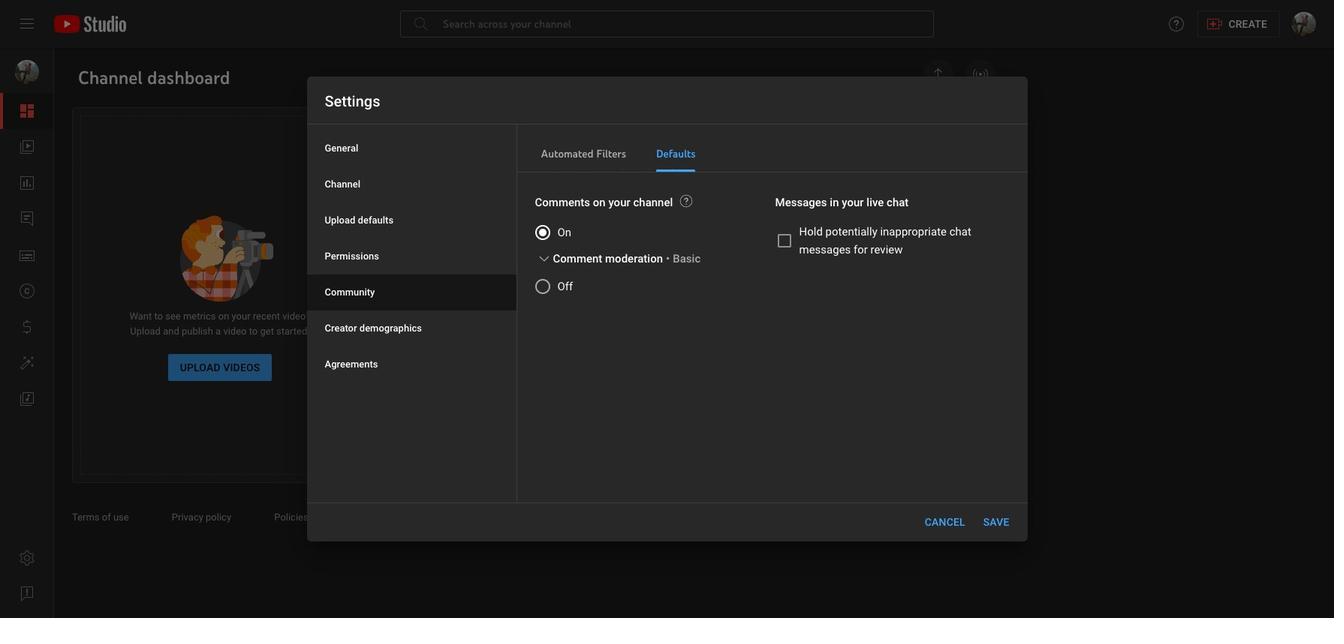 Task type: describe. For each thing, give the bounding box(es) containing it.
messages
[[775, 196, 827, 209]]

to left get
[[249, 326, 258, 337]]

hold potentially inappropriate chat messages for review
[[799, 225, 972, 257]]

community
[[741, 167, 789, 178]]

"top community clips" shelf available now
[[719, 167, 900, 178]]

comment
[[553, 252, 602, 266]]

save
[[983, 517, 1010, 529]]

inappropriate
[[880, 225, 947, 239]]

automated
[[541, 147, 594, 161]]

go to channel analytics button
[[399, 394, 551, 421]]

this setting applies to community posts and new videos. existing videos won't be affected. element
[[679, 194, 694, 209]]

Hold potentially inappropriate chat messages for review checkbox
[[775, 223, 992, 262]]

expansion of channel permissions
[[719, 209, 867, 220]]

policy
[[206, 512, 231, 523]]

channel inside settings dialog
[[633, 196, 673, 209]]

want
[[129, 311, 152, 322]]

(hours)
[[456, 301, 488, 312]]

review
[[871, 243, 903, 257]]

policies & safety link
[[274, 512, 361, 523]]

upload videos button
[[168, 354, 272, 381]]

upload videos
[[180, 362, 260, 374]]

chat inside hold potentially inappropriate chat messages for review
[[950, 225, 972, 239]]

your for in
[[842, 196, 864, 209]]

shelf
[[818, 167, 839, 178]]

cancel button
[[919, 509, 971, 536]]

clips"
[[792, 167, 815, 178]]

community inside settings dialog
[[325, 287, 375, 298]]

policies & safety
[[274, 512, 349, 523]]

want to see metrics on your recent video? upload and publish a video to get started.
[[129, 311, 311, 337]]

get
[[260, 326, 274, 337]]

upcoming changes to community guidelines warnings
[[719, 251, 913, 277]]

off
[[558, 280, 573, 294]]

on inside want to see metrics on your recent video? upload and publish a video to get started.
[[218, 311, 229, 322]]

your inside want to see metrics on your recent video? upload and publish a video to get started.
[[232, 311, 250, 322]]

privacy policy link
[[172, 512, 246, 523]]

go
[[405, 402, 419, 414]]

watch time (hours)
[[405, 301, 488, 312]]

policies
[[274, 512, 308, 523]]

go to channel analytics link
[[387, 394, 681, 421]]

permissions
[[325, 251, 379, 262]]

time
[[435, 301, 454, 312]]

general
[[325, 143, 358, 154]]

live
[[867, 196, 884, 209]]

videos
[[223, 362, 260, 374]]

of for expansion
[[766, 209, 775, 220]]

community inside upcoming changes to community guidelines warnings
[[816, 251, 866, 262]]

cancel
[[925, 517, 965, 529]]

changes
[[765, 251, 802, 262]]

comments on your channel
[[535, 196, 673, 209]]

account image
[[1292, 12, 1316, 36]]

0 horizontal spatial chat
[[887, 196, 909, 209]]

to inside upcoming changes to community guidelines warnings
[[805, 251, 813, 262]]

defaults
[[358, 215, 394, 226]]

to left "see"
[[154, 311, 163, 322]]

metrics
[[183, 311, 216, 322]]

privacy
[[172, 512, 203, 523]]

agreements
[[325, 359, 378, 370]]

on inside settings dialog
[[593, 196, 606, 209]]

defaults
[[656, 147, 696, 161]]

channel for expansion of channel permissions
[[777, 209, 811, 220]]

terms of use
[[72, 512, 131, 523]]

upload defaults
[[325, 215, 394, 226]]

upcoming
[[719, 251, 763, 262]]

and
[[163, 326, 179, 337]]

save button
[[977, 509, 1016, 536]]

creator demographics
[[325, 323, 422, 334]]

terms of use link
[[72, 512, 143, 523]]



Task type: locate. For each thing, give the bounding box(es) containing it.
0 vertical spatial on
[[593, 196, 606, 209]]

upload inside want to see metrics on your recent video? upload and publish a video to get started.
[[130, 326, 161, 337]]

1 horizontal spatial on
[[593, 196, 606, 209]]

analytics
[[490, 402, 545, 414]]

upload left the defaults
[[325, 215, 355, 226]]

video
[[223, 326, 247, 337]]

On radio
[[535, 223, 701, 247]]

of right expansion
[[766, 209, 775, 220]]

upload for upload videos
[[180, 362, 221, 374]]

"top community clips" shelf available now link
[[719, 153, 977, 194]]

a
[[216, 326, 221, 337]]

to down hold
[[805, 251, 813, 262]]

of left use in the bottom of the page
[[102, 512, 111, 523]]

upload inside button
[[180, 362, 221, 374]]

0 vertical spatial of
[[766, 209, 775, 220]]

2 vertical spatial upload
[[180, 362, 221, 374]]

hold
[[799, 225, 823, 239]]

1 vertical spatial on
[[218, 311, 229, 322]]

channel up hold
[[777, 209, 811, 220]]

1 horizontal spatial of
[[766, 209, 775, 220]]

privacy policy
[[172, 512, 234, 523]]

publish
[[182, 326, 213, 337]]

0 vertical spatial chat
[[887, 196, 909, 209]]

of
[[766, 209, 775, 220], [102, 512, 111, 523]]

community down permissions
[[325, 287, 375, 298]]

1 vertical spatial chat
[[950, 225, 972, 239]]

create button
[[1198, 11, 1280, 38]]

1 horizontal spatial your
[[609, 196, 631, 209]]

menu containing general
[[307, 131, 516, 383]]

of inside the expansion of channel permissions link
[[766, 209, 775, 220]]

available
[[841, 167, 880, 178]]

settings
[[325, 92, 380, 110]]

1 horizontal spatial chat
[[950, 225, 972, 239]]

2 horizontal spatial upload
[[325, 215, 355, 226]]

demographics
[[360, 323, 422, 334]]

use
[[113, 512, 129, 523]]

guidelines
[[868, 251, 913, 262]]

your
[[609, 196, 631, 209], [842, 196, 864, 209], [232, 311, 250, 322]]

1 vertical spatial upload
[[130, 326, 161, 337]]

•
[[666, 252, 670, 266]]

upload down want
[[130, 326, 161, 337]]

basic
[[673, 252, 701, 266]]

to inside button
[[422, 402, 435, 414]]

2 horizontal spatial channel
[[777, 209, 811, 220]]

settings dialog
[[307, 77, 1028, 542]]

menu
[[307, 131, 516, 383]]

watch
[[405, 301, 432, 312]]

0 horizontal spatial community
[[325, 287, 375, 298]]

channel
[[633, 196, 673, 209], [777, 209, 811, 220], [438, 402, 487, 414]]

channel right go
[[438, 402, 487, 414]]

chat right live
[[887, 196, 909, 209]]

creator
[[325, 323, 357, 334]]

your up the 'on' option
[[609, 196, 631, 209]]

upload for upload defaults
[[325, 215, 355, 226]]

0 horizontal spatial your
[[232, 311, 250, 322]]

community down the potentially in the right top of the page
[[816, 251, 866, 262]]

0 vertical spatial upload
[[325, 215, 355, 226]]

to right go
[[422, 402, 435, 414]]

warnings
[[719, 266, 758, 277]]

recent
[[253, 311, 280, 322]]

expansion
[[719, 209, 764, 220]]

1 horizontal spatial upload
[[180, 362, 221, 374]]

of for terms
[[102, 512, 111, 523]]

create
[[1229, 18, 1268, 30]]

menu inside settings dialog
[[307, 131, 516, 383]]

see
[[165, 311, 181, 322]]

comments
[[535, 196, 590, 209]]

0 horizontal spatial of
[[102, 512, 111, 523]]

channel for go to channel analytics
[[438, 402, 487, 414]]

Off radio
[[535, 277, 701, 301]]

0 horizontal spatial upload
[[130, 326, 161, 337]]

1 vertical spatial of
[[102, 512, 111, 523]]

1 horizontal spatial channel
[[633, 196, 673, 209]]

1 vertical spatial community
[[325, 287, 375, 298]]

channel inside button
[[438, 402, 487, 414]]

permissions
[[814, 209, 867, 220]]

upcoming changes to community guidelines warnings link
[[719, 237, 977, 294]]

&
[[311, 512, 317, 523]]

potentially
[[826, 225, 878, 239]]

channel
[[325, 179, 360, 190]]

messages in your live chat
[[775, 196, 909, 209]]

upload inside menu
[[325, 215, 355, 226]]

1 horizontal spatial community
[[816, 251, 866, 262]]

messages
[[799, 243, 851, 257]]

0 horizontal spatial on
[[218, 311, 229, 322]]

filters
[[596, 147, 626, 161]]

upload down publish
[[180, 362, 221, 374]]

video?
[[283, 311, 311, 322]]

terms
[[72, 512, 100, 523]]

on up a
[[218, 311, 229, 322]]

your up video at left bottom
[[232, 311, 250, 322]]

expansion of channel permissions link
[[719, 195, 977, 237]]

0 vertical spatial community
[[816, 251, 866, 262]]

your right in
[[842, 196, 864, 209]]

in
[[830, 196, 839, 209]]

2 horizontal spatial your
[[842, 196, 864, 209]]

"top
[[719, 167, 738, 178]]

for
[[854, 243, 868, 257]]

moderation
[[605, 252, 663, 266]]

go to channel analytics
[[405, 402, 545, 414]]

on
[[558, 226, 572, 240]]

safety
[[319, 512, 347, 523]]

chat right inappropriate
[[950, 225, 972, 239]]

your for on
[[609, 196, 631, 209]]

community
[[816, 251, 866, 262], [325, 287, 375, 298]]

upload
[[325, 215, 355, 226], [130, 326, 161, 337], [180, 362, 221, 374]]

chat
[[887, 196, 909, 209], [950, 225, 972, 239]]

to
[[805, 251, 813, 262], [154, 311, 163, 322], [249, 326, 258, 337], [422, 402, 435, 414]]

on
[[593, 196, 606, 209], [218, 311, 229, 322]]

0 horizontal spatial channel
[[438, 402, 487, 414]]

on right the comments at the top left
[[593, 196, 606, 209]]

channel left this setting applies to community posts and new videos. existing videos won't be affected. element
[[633, 196, 673, 209]]

automated filters
[[541, 147, 626, 161]]

started.
[[276, 326, 310, 337]]

comment moderation • basic
[[553, 252, 701, 266]]

now
[[882, 167, 900, 178]]



Task type: vqa. For each thing, say whether or not it's contained in the screenshot.
your for in
yes



